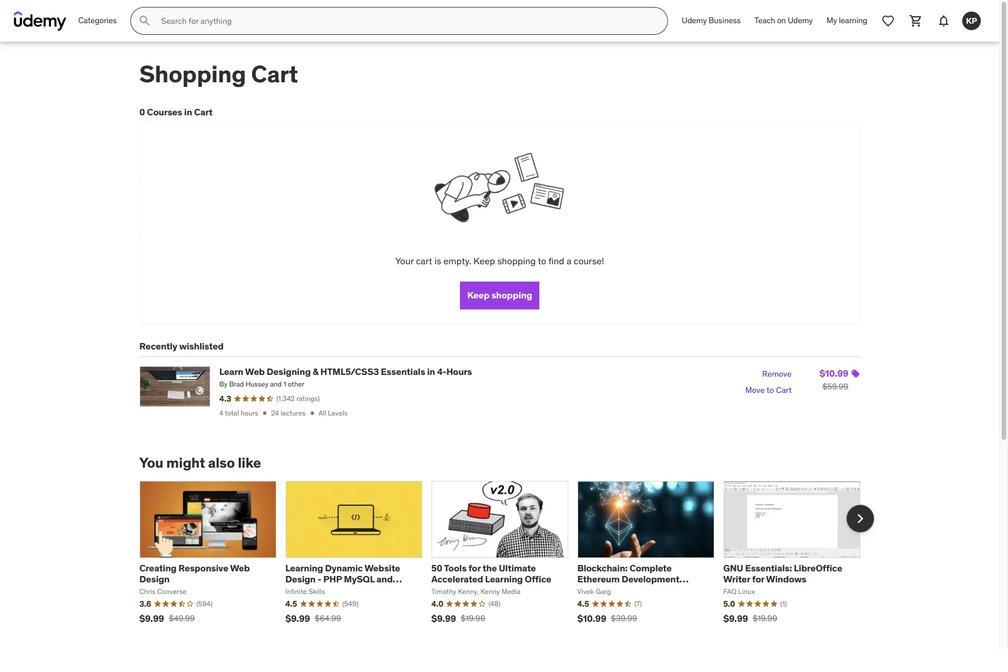 Task type: describe. For each thing, give the bounding box(es) containing it.
categories button
[[71, 7, 124, 35]]

udemy business link
[[675, 7, 748, 35]]

creating responsive web design
[[139, 562, 250, 585]]

my
[[827, 15, 837, 26]]

learn
[[219, 366, 243, 377]]

24
[[271, 408, 279, 417]]

javascript
[[285, 584, 330, 596]]

all
[[319, 408, 326, 417]]

recently
[[139, 340, 177, 352]]

keep shopping
[[467, 289, 532, 301]]

on
[[777, 15, 786, 26]]

(1,342
[[276, 394, 295, 403]]

4 total hours
[[219, 408, 258, 417]]

course!
[[574, 255, 604, 267]]

development
[[622, 573, 680, 585]]

lectures
[[281, 408, 306, 417]]

levels
[[328, 408, 348, 417]]

designing
[[267, 366, 311, 377]]

empty.
[[444, 255, 471, 267]]

1
[[283, 380, 286, 388]]

ethereum
[[577, 573, 620, 585]]

keep shopping link
[[460, 281, 539, 309]]

0 courses in cart
[[139, 106, 213, 118]]

0 vertical spatial cart
[[251, 60, 298, 89]]

learn web designing & html5/css3 essentials in 4-hours link
[[219, 366, 472, 377]]

like
[[238, 454, 261, 472]]

submit search image
[[138, 14, 152, 28]]

website
[[365, 562, 400, 574]]

24 lectures
[[271, 408, 306, 417]]

your
[[395, 255, 414, 267]]

you might also like
[[139, 454, 261, 472]]

0 horizontal spatial in
[[184, 106, 192, 118]]

4.3
[[219, 393, 231, 404]]

my learning link
[[820, 7, 874, 35]]

all levels
[[319, 408, 348, 417]]

$10.99 $59.99
[[820, 367, 849, 392]]

php
[[323, 573, 342, 585]]

dynamic
[[325, 562, 363, 574]]

teach
[[755, 15, 775, 26]]

1 udemy from the left
[[682, 15, 707, 26]]

creating responsive web design link
[[139, 562, 250, 585]]

is
[[435, 255, 441, 267]]

creating
[[139, 562, 177, 574]]

learning inside 'learning dynamic website design - php mysql and javascript'
[[285, 562, 323, 574]]

kp link
[[958, 7, 986, 35]]

0
[[139, 106, 145, 118]]

categories
[[78, 15, 117, 26]]

you
[[139, 454, 163, 472]]

0 vertical spatial keep
[[474, 255, 495, 267]]

learn web designing & html5/css3 essentials in 4-hours by brad hussey and 1 other
[[219, 366, 472, 388]]

total
[[225, 408, 239, 417]]

for inside gnu essentials: libreoffice writer for windows
[[752, 573, 765, 585]]

gnu essentials: libreoffice writer for windows
[[723, 562, 842, 585]]

remove move to cart
[[746, 369, 792, 395]]

might
[[166, 454, 205, 472]]

shopping cart
[[139, 60, 298, 89]]

wishlisted
[[179, 340, 224, 352]]

find
[[549, 255, 564, 267]]

responsive
[[179, 562, 228, 574]]

to inside 'remove move to cart'
[[767, 385, 774, 395]]

(1,342 ratings)
[[276, 394, 320, 403]]

learning dynamic website design - php mysql and javascript link
[[285, 562, 402, 596]]

teach on udemy
[[755, 15, 813, 26]]

mysql
[[344, 573, 375, 585]]

udemy business
[[682, 15, 741, 26]]

learning
[[839, 15, 868, 26]]

html5/css3
[[321, 366, 379, 377]]

learning dynamic website design - php mysql and javascript
[[285, 562, 400, 596]]



Task type: vqa. For each thing, say whether or not it's contained in the screenshot.
Ran
no



Task type: locate. For each thing, give the bounding box(es) containing it.
0 vertical spatial and
[[270, 380, 282, 388]]

gnu essentials: libreoffice writer for windows link
[[723, 562, 842, 585]]

notifications image
[[937, 14, 951, 28]]

bootcamp
[[577, 584, 622, 596]]

recently wishlisted
[[139, 340, 224, 352]]

move
[[746, 385, 765, 395]]

keep right empty.
[[474, 255, 495, 267]]

udemy left business
[[682, 15, 707, 26]]

for
[[469, 562, 481, 574], [752, 573, 765, 585]]

shopping up keep shopping
[[497, 255, 536, 267]]

essentials:
[[745, 562, 792, 574]]

$59.99
[[823, 381, 849, 392]]

shopping cart with 0 items image
[[909, 14, 923, 28]]

design inside 'learning dynamic website design - php mysql and javascript'
[[285, 573, 316, 585]]

0 vertical spatial in
[[184, 106, 192, 118]]

and inside learn web designing & html5/css3 essentials in 4-hours by brad hussey and 1 other
[[270, 380, 282, 388]]

other
[[288, 380, 304, 388]]

to
[[538, 255, 546, 267], [767, 385, 774, 395]]

business
[[709, 15, 741, 26]]

blockchain: complete ethereum development bootcamp
[[577, 562, 680, 596]]

kp
[[966, 15, 977, 26]]

in left 4-
[[427, 366, 435, 377]]

design inside the creating responsive web design
[[139, 573, 170, 585]]

for right writer
[[752, 573, 765, 585]]

your cart is empty. keep shopping to find a course!
[[395, 255, 604, 267]]

a
[[567, 255, 572, 267]]

writer
[[723, 573, 750, 585]]

to right the move
[[767, 385, 774, 395]]

tools
[[444, 562, 467, 574]]

0 horizontal spatial xxsmall image
[[261, 409, 269, 417]]

move to cart button
[[746, 382, 792, 399]]

1 horizontal spatial udemy
[[788, 15, 813, 26]]

50 tools for the ultimate accelerated learning office
[[431, 562, 552, 585]]

1 horizontal spatial design
[[285, 573, 316, 585]]

4-
[[437, 366, 446, 377]]

1 horizontal spatial learning
[[485, 573, 523, 585]]

0 horizontal spatial design
[[139, 573, 170, 585]]

wishlist image
[[881, 14, 895, 28]]

0 horizontal spatial for
[[469, 562, 481, 574]]

next image
[[851, 510, 870, 528]]

1 horizontal spatial xxsmall image
[[308, 409, 316, 417]]

blockchain:
[[577, 562, 628, 574]]

blockchain: complete ethereum development bootcamp link
[[577, 562, 689, 596]]

2 xxsmall image from the left
[[308, 409, 316, 417]]

design for creating
[[139, 573, 170, 585]]

coupon icon image
[[851, 369, 860, 378]]

brad
[[229, 380, 244, 388]]

1 xxsmall image from the left
[[261, 409, 269, 417]]

design left -
[[285, 573, 316, 585]]

accelerated
[[431, 573, 483, 585]]

udemy right 'on' on the right
[[788, 15, 813, 26]]

1 horizontal spatial and
[[377, 573, 393, 585]]

1 horizontal spatial for
[[752, 573, 765, 585]]

learning inside 50 tools for the ultimate accelerated learning office
[[485, 573, 523, 585]]

libreoffice
[[794, 562, 842, 574]]

essentials
[[381, 366, 425, 377]]

web right responsive
[[230, 562, 250, 574]]

gnu
[[723, 562, 743, 574]]

cart for remove move to cart
[[776, 385, 792, 395]]

1 vertical spatial shopping
[[491, 289, 532, 301]]

hussey
[[246, 380, 268, 388]]

1 vertical spatial in
[[427, 366, 435, 377]]

hours
[[446, 366, 472, 377]]

in inside learn web designing & html5/css3 essentials in 4-hours by brad hussey and 1 other
[[427, 366, 435, 377]]

0 vertical spatial web
[[245, 366, 265, 377]]

the
[[483, 562, 497, 574]]

for left the
[[469, 562, 481, 574]]

web up hussey
[[245, 366, 265, 377]]

2 udemy from the left
[[788, 15, 813, 26]]

-
[[318, 573, 321, 585]]

by
[[219, 380, 227, 388]]

0 horizontal spatial and
[[270, 380, 282, 388]]

50 tools for the ultimate accelerated learning office link
[[431, 562, 552, 585]]

1 vertical spatial cart
[[194, 106, 213, 118]]

in right "courses" at top
[[184, 106, 192, 118]]

and right mysql
[[377, 573, 393, 585]]

1 vertical spatial web
[[230, 562, 250, 574]]

udemy
[[682, 15, 707, 26], [788, 15, 813, 26]]

2 horizontal spatial cart
[[776, 385, 792, 395]]

cart inside 'remove move to cart'
[[776, 385, 792, 395]]

1,342 ratings element
[[276, 394, 320, 404]]

1 vertical spatial keep
[[467, 289, 490, 301]]

xxsmall image left all
[[308, 409, 316, 417]]

cart
[[416, 255, 432, 267]]

remove
[[762, 369, 792, 379]]

teach on udemy link
[[748, 7, 820, 35]]

xxsmall image
[[261, 409, 269, 417], [308, 409, 316, 417]]

1 vertical spatial to
[[767, 385, 774, 395]]

4
[[219, 408, 223, 417]]

Search for anything text field
[[159, 11, 654, 31]]

ultimate
[[499, 562, 536, 574]]

to left find
[[538, 255, 546, 267]]

50
[[431, 562, 442, 574]]

keep down empty.
[[467, 289, 490, 301]]

0 horizontal spatial to
[[538, 255, 546, 267]]

1 horizontal spatial to
[[767, 385, 774, 395]]

for inside 50 tools for the ultimate accelerated learning office
[[469, 562, 481, 574]]

courses
[[147, 106, 182, 118]]

keep
[[474, 255, 495, 267], [467, 289, 490, 301]]

web inside learn web designing & html5/css3 essentials in 4-hours by brad hussey and 1 other
[[245, 366, 265, 377]]

my learning
[[827, 15, 868, 26]]

1 vertical spatial and
[[377, 573, 393, 585]]

office
[[525, 573, 552, 585]]

and inside 'learning dynamic website design - php mysql and javascript'
[[377, 573, 393, 585]]

and
[[270, 380, 282, 388], [377, 573, 393, 585]]

shopping down your cart is empty. keep shopping to find a course!
[[491, 289, 532, 301]]

0 horizontal spatial udemy
[[682, 15, 707, 26]]

in
[[184, 106, 192, 118], [427, 366, 435, 377]]

ratings)
[[297, 394, 320, 403]]

web inside the creating responsive web design
[[230, 562, 250, 574]]

1 horizontal spatial in
[[427, 366, 435, 377]]

1 horizontal spatial cart
[[251, 60, 298, 89]]

design for learning
[[285, 573, 316, 585]]

and left the 1
[[270, 380, 282, 388]]

xxsmall image left 24
[[261, 409, 269, 417]]

1 design from the left
[[139, 573, 170, 585]]

cart
[[251, 60, 298, 89], [194, 106, 213, 118], [776, 385, 792, 395]]

also
[[208, 454, 235, 472]]

0 vertical spatial to
[[538, 255, 546, 267]]

windows
[[766, 573, 807, 585]]

2 vertical spatial cart
[[776, 385, 792, 395]]

cart for 0 courses in cart
[[194, 106, 213, 118]]

0 horizontal spatial learning
[[285, 562, 323, 574]]

hours
[[241, 408, 258, 417]]

shopping
[[139, 60, 246, 89]]

design left responsive
[[139, 573, 170, 585]]

design
[[139, 573, 170, 585], [285, 573, 316, 585]]

0 horizontal spatial cart
[[194, 106, 213, 118]]

0 vertical spatial shopping
[[497, 255, 536, 267]]

remove button
[[762, 366, 792, 382]]

learning
[[285, 562, 323, 574], [485, 573, 523, 585]]

complete
[[630, 562, 672, 574]]

$10.99
[[820, 367, 849, 379]]

carousel element
[[139, 481, 874, 632]]

2 design from the left
[[285, 573, 316, 585]]

udemy image
[[14, 11, 67, 31]]



